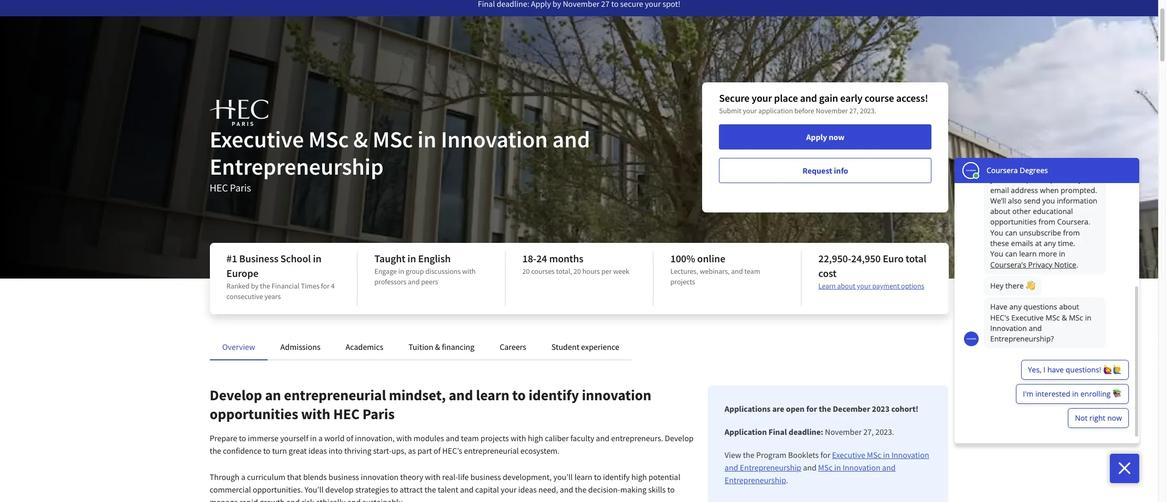 Task type: locate. For each thing, give the bounding box(es) containing it.
0 horizontal spatial develop
[[210, 386, 262, 405]]

0 vertical spatial entrepreneurship
[[210, 152, 384, 181]]

0 horizontal spatial executive
[[210, 125, 304, 154]]

0 horizontal spatial business
[[329, 472, 359, 483]]

of
[[346, 433, 353, 444], [434, 446, 441, 456]]

mindset,
[[389, 386, 446, 405]]

1 vertical spatial entrepreneurial
[[464, 446, 519, 456]]

ideas down development,
[[519, 485, 537, 495]]

for right open
[[807, 404, 818, 414]]

learn
[[476, 386, 510, 405], [575, 472, 593, 483]]

projects up development,
[[481, 433, 509, 444]]

through a curriculum that blends business innovation theory with real-life business development, you'll learn to identify high potential commercial opportunities. you'll develop strategies to attract the talent and capital your ideas need, and the decision-making skills to manage rapid growth and risk ethically and sustainably.
[[210, 472, 681, 502]]

access!
[[897, 91, 929, 104]]

the right by
[[260, 281, 270, 291]]

of right part
[[434, 446, 441, 456]]

online
[[698, 252, 726, 265]]

secure
[[719, 91, 750, 104]]

submit
[[719, 106, 742, 116]]

1 vertical spatial identify
[[603, 472, 630, 483]]

0 vertical spatial ideas
[[309, 446, 327, 456]]

paris inside develop an entrepreneurial mindset, and learn to identify innovation opportunities with hec paris
[[363, 405, 395, 424]]

1 vertical spatial of
[[434, 446, 441, 456]]

1 vertical spatial develop
[[665, 433, 694, 444]]

0 horizontal spatial a
[[241, 472, 246, 483]]

.
[[786, 475, 789, 486]]

innovation up entrepreneurs.
[[582, 386, 652, 405]]

of up thriving
[[346, 433, 353, 444]]

strategies
[[355, 485, 389, 495]]

executive for in
[[832, 450, 866, 460]]

high inside the 'through a curriculum that blends business innovation theory with real-life business development, you'll learn to identify high potential commercial opportunities. you'll develop strategies to attract the talent and capital your ideas need, and the decision-making skills to manage rapid growth and risk ethically and sustainably.'
[[632, 472, 647, 483]]

by
[[251, 281, 259, 291]]

20 down 18-
[[523, 267, 530, 276]]

0 vertical spatial executive
[[210, 125, 304, 154]]

team inside prepare to immerse yourself in a world of innovation, with modules and team projects with high caliber faculty and entrepreneurs. develop the confidence to turn great ideas into thriving start-ups, as part of hec's entrepreneurial ecosystem.
[[461, 433, 479, 444]]

innovation inside 'msc in innovation and entrepreneurship'
[[843, 463, 881, 473]]

learn right you'll
[[575, 472, 593, 483]]

#1 business school in europe ranked by the financial times for 4 consecutive years
[[227, 252, 335, 301]]

1 horizontal spatial learn
[[575, 472, 593, 483]]

decision-
[[589, 485, 621, 495]]

1 vertical spatial innovation
[[361, 472, 399, 483]]

now
[[829, 132, 845, 142]]

entrepreneurial
[[284, 386, 386, 405], [464, 446, 519, 456]]

opportunities
[[210, 405, 298, 424]]

1 vertical spatial 27,
[[864, 427, 874, 437]]

november down december
[[825, 427, 862, 437]]

yourself
[[280, 433, 309, 444]]

1 horizontal spatial team
[[745, 267, 761, 276]]

times
[[301, 281, 320, 291]]

for
[[321, 281, 330, 291], [807, 404, 818, 414], [821, 450, 831, 460]]

27, inside secure your place and gain early course access! submit your application before november 27, 2023.
[[850, 106, 859, 116]]

with up ups,
[[397, 433, 412, 444]]

1 vertical spatial hec
[[333, 405, 360, 424]]

1 vertical spatial for
[[807, 404, 818, 414]]

0 vertical spatial entrepreneurial
[[284, 386, 386, 405]]

ideas
[[309, 446, 327, 456], [519, 485, 537, 495]]

your up application
[[752, 91, 772, 104]]

high inside prepare to immerse yourself in a world of innovation, with modules and team projects with high caliber faculty and entrepreneurs. develop the confidence to turn great ideas into thriving start-ups, as part of hec's entrepreneurial ecosystem.
[[528, 433, 543, 444]]

2023
[[872, 404, 890, 414]]

0 vertical spatial innovation
[[582, 386, 652, 405]]

27, down 2023
[[864, 427, 874, 437]]

1 vertical spatial learn
[[575, 472, 593, 483]]

0 vertical spatial november
[[816, 106, 848, 116]]

potential
[[649, 472, 681, 483]]

1 horizontal spatial 20
[[574, 267, 581, 276]]

november down gain
[[816, 106, 848, 116]]

november inside secure your place and gain early course access! submit your application before november 27, 2023.
[[816, 106, 848, 116]]

team right webinars,
[[745, 267, 761, 276]]

your inside 22,950-24,950 euro total cost learn about your payment options
[[857, 281, 871, 291]]

entrepreneurship
[[210, 152, 384, 181], [740, 463, 802, 473], [725, 475, 786, 486]]

and inside 'msc in innovation and entrepreneurship'
[[883, 463, 896, 473]]

business up develop
[[329, 472, 359, 483]]

and inside secure your place and gain early course access! submit your application before november 27, 2023.
[[800, 91, 817, 104]]

business
[[329, 472, 359, 483], [471, 472, 501, 483]]

financing
[[442, 342, 475, 352]]

1 horizontal spatial high
[[632, 472, 647, 483]]

1 horizontal spatial paris
[[363, 405, 395, 424]]

2 business from the left
[[471, 472, 501, 483]]

entrepreneurs.
[[611, 433, 663, 444]]

entrepreneurial up world
[[284, 386, 386, 405]]

with up ecosystem.
[[511, 433, 526, 444]]

innovation up strategies
[[361, 472, 399, 483]]

projects down the lectures,
[[671, 277, 696, 287]]

identify up caliber
[[529, 386, 579, 405]]

for right booklets
[[821, 450, 831, 460]]

0 horizontal spatial ideas
[[309, 446, 327, 456]]

a up the commercial
[[241, 472, 246, 483]]

0 vertical spatial high
[[528, 433, 543, 444]]

a left world
[[319, 433, 323, 444]]

hours
[[583, 267, 600, 276]]

high
[[528, 433, 543, 444], [632, 472, 647, 483]]

0 vertical spatial learn
[[476, 386, 510, 405]]

24,950
[[852, 252, 881, 265]]

24
[[537, 252, 547, 265]]

executive inside executive msc & msc in innovation and entrepreneurship hec paris
[[210, 125, 304, 154]]

turn
[[272, 446, 287, 456]]

0 horizontal spatial projects
[[481, 433, 509, 444]]

high up making
[[632, 472, 647, 483]]

open
[[786, 404, 805, 414]]

projects
[[671, 277, 696, 287], [481, 433, 509, 444]]

0 horizontal spatial innovation
[[361, 472, 399, 483]]

euro
[[883, 252, 904, 265]]

the inside #1 business school in europe ranked by the financial times for 4 consecutive years
[[260, 281, 270, 291]]

2 horizontal spatial innovation
[[892, 450, 930, 460]]

0 vertical spatial of
[[346, 433, 353, 444]]

2 vertical spatial entrepreneurship
[[725, 475, 786, 486]]

0 horizontal spatial team
[[461, 433, 479, 444]]

1 vertical spatial ideas
[[519, 485, 537, 495]]

in inside prepare to immerse yourself in a world of innovation, with modules and team projects with high caliber faculty and entrepreneurs. develop the confidence to turn great ideas into thriving start-ups, as part of hec's entrepreneurial ecosystem.
[[310, 433, 317, 444]]

1 horizontal spatial of
[[434, 446, 441, 456]]

hec paris logo image
[[210, 100, 268, 126]]

develop inside develop an entrepreneurial mindset, and learn to identify innovation opportunities with hec paris
[[210, 386, 262, 405]]

identify up decision-
[[603, 472, 630, 483]]

1 horizontal spatial ideas
[[519, 485, 537, 495]]

in inside 'msc in innovation and entrepreneurship'
[[835, 463, 841, 473]]

0 vertical spatial paris
[[230, 181, 251, 194]]

the left december
[[819, 404, 832, 414]]

learn down "careers" link
[[476, 386, 510, 405]]

innovation inside executive msc & msc in innovation and entrepreneurship hec paris
[[441, 125, 548, 154]]

making
[[621, 485, 647, 495]]

0 horizontal spatial learn
[[476, 386, 510, 405]]

and
[[800, 91, 817, 104], [553, 125, 590, 154], [732, 267, 743, 276], [408, 277, 420, 287], [449, 386, 473, 405], [446, 433, 460, 444], [596, 433, 610, 444], [725, 463, 739, 473], [802, 463, 819, 473], [883, 463, 896, 473], [460, 485, 474, 495], [560, 485, 574, 495], [286, 497, 300, 502], [347, 497, 361, 502]]

entrepreneurship inside executive msc in innovation and entrepreneurship
[[740, 463, 802, 473]]

msc inside executive msc in innovation and entrepreneurship
[[867, 450, 882, 460]]

paris
[[230, 181, 251, 194], [363, 405, 395, 424]]

0 vertical spatial for
[[321, 281, 330, 291]]

0 vertical spatial innovation
[[441, 125, 548, 154]]

final
[[769, 427, 787, 437]]

2 horizontal spatial for
[[821, 450, 831, 460]]

1 horizontal spatial identify
[[603, 472, 630, 483]]

1 vertical spatial high
[[632, 472, 647, 483]]

2023. inside secure your place and gain early course access! submit your application before november 27, 2023.
[[860, 106, 877, 116]]

innovation inside the 'through a curriculum that blends business innovation theory with real-life business development, you'll learn to identify high potential commercial opportunities. you'll develop strategies to attract the talent and capital your ideas need, and the decision-making skills to manage rapid growth and risk ethically and sustainably.'
[[361, 472, 399, 483]]

with inside taught in english engage in group discussions with professors and peers
[[462, 267, 476, 276]]

1 horizontal spatial innovation
[[582, 386, 652, 405]]

total,
[[556, 267, 572, 276]]

msc
[[309, 125, 349, 154], [373, 125, 413, 154], [867, 450, 882, 460], [819, 463, 833, 473]]

innovation inside develop an entrepreneurial mindset, and learn to identify innovation opportunities with hec paris
[[582, 386, 652, 405]]

your right "about"
[[857, 281, 871, 291]]

0 horizontal spatial 27,
[[850, 106, 859, 116]]

entrepreneurial up life
[[464, 446, 519, 456]]

0 horizontal spatial high
[[528, 433, 543, 444]]

0 horizontal spatial innovation
[[441, 125, 548, 154]]

consecutive
[[227, 292, 263, 301]]

1 horizontal spatial innovation
[[843, 463, 881, 473]]

with inside develop an entrepreneurial mindset, and learn to identify innovation opportunities with hec paris
[[301, 405, 331, 424]]

1 horizontal spatial projects
[[671, 277, 696, 287]]

2 vertical spatial for
[[821, 450, 831, 460]]

1 vertical spatial executive
[[832, 450, 866, 460]]

as
[[408, 446, 416, 456]]

1 vertical spatial projects
[[481, 433, 509, 444]]

0 horizontal spatial entrepreneurial
[[284, 386, 386, 405]]

months
[[549, 252, 584, 265]]

0 horizontal spatial paris
[[230, 181, 251, 194]]

0 vertical spatial a
[[319, 433, 323, 444]]

ideas left into
[[309, 446, 327, 456]]

with inside the 'through a curriculum that blends business innovation theory with real-life business development, you'll learn to identify high potential commercial opportunities. you'll develop strategies to attract the talent and capital your ideas need, and the decision-making skills to manage rapid growth and risk ethically and sustainably.'
[[425, 472, 441, 483]]

rapid
[[240, 497, 258, 502]]

1 vertical spatial 2023.
[[876, 427, 895, 437]]

0 vertical spatial projects
[[671, 277, 696, 287]]

thriving
[[344, 446, 372, 456]]

executive
[[210, 125, 304, 154], [832, 450, 866, 460]]

20 right total,
[[574, 267, 581, 276]]

0 horizontal spatial identify
[[529, 386, 579, 405]]

high up ecosystem.
[[528, 433, 543, 444]]

0 vertical spatial identify
[[529, 386, 579, 405]]

msc inside 'msc in innovation and entrepreneurship'
[[819, 463, 833, 473]]

27, down early
[[850, 106, 859, 116]]

1 20 from the left
[[523, 267, 530, 276]]

the left decision-
[[575, 485, 587, 495]]

0 vertical spatial develop
[[210, 386, 262, 405]]

cost
[[819, 267, 837, 280]]

1 vertical spatial team
[[461, 433, 479, 444]]

sustainably.
[[363, 497, 404, 502]]

team up hec's
[[461, 433, 479, 444]]

0 horizontal spatial &
[[354, 125, 368, 154]]

0 vertical spatial 27,
[[850, 106, 859, 116]]

1 vertical spatial innovation
[[892, 450, 930, 460]]

2023. down course
[[860, 106, 877, 116]]

experience
[[581, 342, 620, 352]]

0 vertical spatial team
[[745, 267, 761, 276]]

1 horizontal spatial executive
[[832, 450, 866, 460]]

business up 'capital'
[[471, 472, 501, 483]]

life
[[458, 472, 469, 483]]

with
[[462, 267, 476, 276], [301, 405, 331, 424], [397, 433, 412, 444], [511, 433, 526, 444], [425, 472, 441, 483]]

paris inside executive msc & msc in innovation and entrepreneurship hec paris
[[230, 181, 251, 194]]

1 horizontal spatial develop
[[665, 433, 694, 444]]

0 horizontal spatial for
[[321, 281, 330, 291]]

executive for &
[[210, 125, 304, 154]]

2 vertical spatial innovation
[[843, 463, 881, 473]]

hec inside executive msc & msc in innovation and entrepreneurship hec paris
[[210, 181, 228, 194]]

executive inside executive msc in innovation and entrepreneurship
[[832, 450, 866, 460]]

secure your place and gain early course access! submit your application before november 27, 2023.
[[719, 91, 929, 116]]

growth
[[260, 497, 285, 502]]

with up world
[[301, 405, 331, 424]]

early
[[841, 91, 863, 104]]

0 vertical spatial 2023.
[[860, 106, 877, 116]]

with left real-
[[425, 472, 441, 483]]

with right discussions
[[462, 267, 476, 276]]

europe
[[227, 267, 259, 280]]

a
[[319, 433, 323, 444], [241, 472, 246, 483]]

financial
[[272, 281, 300, 291]]

modules
[[414, 433, 444, 444]]

0 horizontal spatial hec
[[210, 181, 228, 194]]

1 horizontal spatial &
[[435, 342, 440, 352]]

1 horizontal spatial a
[[319, 433, 323, 444]]

1 horizontal spatial business
[[471, 472, 501, 483]]

0 vertical spatial hec
[[210, 181, 228, 194]]

admissions link
[[281, 342, 321, 352]]

1 horizontal spatial hec
[[333, 405, 360, 424]]

1 vertical spatial november
[[825, 427, 862, 437]]

gain
[[820, 91, 839, 104]]

1 horizontal spatial for
[[807, 404, 818, 414]]

1 horizontal spatial 27,
[[864, 427, 874, 437]]

identify inside develop an entrepreneurial mindset, and learn to identify innovation opportunities with hec paris
[[529, 386, 579, 405]]

for left 4
[[321, 281, 330, 291]]

careers link
[[500, 342, 527, 352]]

december
[[833, 404, 871, 414]]

to up sustainably.
[[391, 485, 398, 495]]

your right 'capital'
[[501, 485, 517, 495]]

the down prepare
[[210, 446, 221, 456]]

0 horizontal spatial 20
[[523, 267, 530, 276]]

2 20 from the left
[[574, 267, 581, 276]]

part
[[418, 446, 432, 456]]

0 vertical spatial &
[[354, 125, 368, 154]]

cohort!
[[892, 404, 919, 414]]

faculty
[[571, 433, 595, 444]]

innovation
[[441, 125, 548, 154], [892, 450, 930, 460], [843, 463, 881, 473]]

develop left an
[[210, 386, 262, 405]]

place
[[775, 91, 798, 104]]

develop up potential
[[665, 433, 694, 444]]

your inside the 'through a curriculum that blends business innovation theory with real-life business development, you'll learn to identify high potential commercial opportunities. you'll develop strategies to attract the talent and capital your ideas need, and the decision-making skills to manage rapid growth and risk ethically and sustainably.'
[[501, 485, 517, 495]]

1 vertical spatial a
[[241, 472, 246, 483]]

1 vertical spatial paris
[[363, 405, 395, 424]]

1 vertical spatial entrepreneurship
[[740, 463, 802, 473]]

to down "careers" link
[[513, 386, 526, 405]]

1 horizontal spatial entrepreneurial
[[464, 446, 519, 456]]

2023. down 2023
[[876, 427, 895, 437]]

in inside #1 business school in europe ranked by the financial times for 4 consecutive years
[[313, 252, 322, 265]]



Task type: describe. For each thing, give the bounding box(es) containing it.
request info button
[[719, 158, 932, 183]]

academics
[[346, 342, 384, 352]]

manage
[[210, 497, 238, 502]]

to up confidence
[[239, 433, 246, 444]]

applications are open for the december 2023 cohort!
[[725, 404, 919, 414]]

hec's
[[443, 446, 462, 456]]

entrepreneurship inside executive msc & msc in innovation and entrepreneurship hec paris
[[210, 152, 384, 181]]

to left turn
[[263, 446, 271, 456]]

real-
[[442, 472, 458, 483]]

for inside #1 business school in europe ranked by the financial times for 4 consecutive years
[[321, 281, 330, 291]]

the left "talent"
[[425, 485, 436, 495]]

executive msc in innovation and entrepreneurship
[[725, 450, 930, 473]]

capital
[[475, 485, 499, 495]]

prepare to immerse yourself in a world of innovation, with modules and team projects with high caliber faculty and entrepreneurs. develop the confidence to turn great ideas into thriving start-ups, as part of hec's entrepreneurial ecosystem.
[[210, 433, 694, 456]]

100% online lectures, webinars, and team projects
[[671, 252, 761, 287]]

msc in innovation and entrepreneurship link
[[725, 463, 896, 486]]

the inside prepare to immerse yourself in a world of innovation, with modules and team projects with high caliber faculty and entrepreneurs. develop the confidence to turn great ideas into thriving start-ups, as part of hec's entrepreneurial ecosystem.
[[210, 446, 221, 456]]

an
[[265, 386, 281, 405]]

business
[[239, 252, 279, 265]]

projects inside prepare to immerse yourself in a world of innovation, with modules and team projects with high caliber faculty and entrepreneurs. develop the confidence to turn great ideas into thriving start-ups, as part of hec's entrepreneurial ecosystem.
[[481, 433, 509, 444]]

entrepreneurial inside prepare to immerse yourself in a world of innovation, with modules and team projects with high caliber faculty and entrepreneurs. develop the confidence to turn great ideas into thriving start-ups, as part of hec's entrepreneurial ecosystem.
[[464, 446, 519, 456]]

request info
[[803, 165, 849, 176]]

and inside 100% online lectures, webinars, and team projects
[[732, 267, 743, 276]]

to inside develop an entrepreneurial mindset, and learn to identify innovation opportunities with hec paris
[[513, 386, 526, 405]]

apply now button
[[719, 124, 932, 150]]

develop inside prepare to immerse yourself in a world of innovation, with modules and team projects with high caliber faculty and entrepreneurs. develop the confidence to turn great ideas into thriving start-ups, as part of hec's entrepreneurial ecosystem.
[[665, 433, 694, 444]]

to right 'skills'
[[668, 485, 675, 495]]

total
[[906, 252, 927, 265]]

through
[[210, 472, 240, 483]]

lectures,
[[671, 267, 699, 276]]

you'll
[[554, 472, 573, 483]]

innovation inside executive msc in innovation and entrepreneurship
[[892, 450, 930, 460]]

courses
[[531, 267, 555, 276]]

you'll
[[305, 485, 324, 495]]

and inside taught in english engage in group discussions with professors and peers
[[408, 277, 420, 287]]

22,950-24,950 euro total cost learn about your payment options
[[819, 252, 927, 291]]

applications
[[725, 404, 771, 414]]

in inside executive msc & msc in innovation and entrepreneurship hec paris
[[418, 125, 437, 154]]

view the program booklets for
[[725, 450, 832, 460]]

overview link
[[222, 342, 255, 352]]

1 vertical spatial &
[[435, 342, 440, 352]]

booklets
[[789, 450, 819, 460]]

program
[[757, 450, 787, 460]]

engage
[[375, 267, 397, 276]]

peers
[[421, 277, 438, 287]]

webinars,
[[700, 267, 730, 276]]

application
[[759, 106, 793, 116]]

skills
[[649, 485, 666, 495]]

ideas inside the 'through a curriculum that blends business innovation theory with real-life business development, you'll learn to identify high potential commercial opportunities. you'll develop strategies to attract the talent and capital your ideas need, and the decision-making skills to manage rapid growth and risk ethically and sustainably.'
[[519, 485, 537, 495]]

develop
[[325, 485, 354, 495]]

& inside executive msc & msc in innovation and entrepreneurship hec paris
[[354, 125, 368, 154]]

the right view
[[743, 450, 755, 460]]

4
[[331, 281, 335, 291]]

taught
[[375, 252, 406, 265]]

curriculum
[[247, 472, 286, 483]]

academics link
[[346, 342, 384, 352]]

talent
[[438, 485, 459, 495]]

1 business from the left
[[329, 472, 359, 483]]

opportunities.
[[253, 485, 303, 495]]

attract
[[400, 485, 423, 495]]

blends
[[303, 472, 327, 483]]

executive msc in innovation and entrepreneurship link
[[725, 450, 930, 473]]

and inside executive msc & msc in innovation and entrepreneurship hec paris
[[553, 125, 590, 154]]

ranked
[[227, 281, 250, 291]]

application final deadline: november 27, 2023.
[[725, 427, 895, 437]]

admissions
[[281, 342, 321, 352]]

confidence
[[223, 446, 262, 456]]

innovation,
[[355, 433, 395, 444]]

payment
[[873, 281, 900, 291]]

learn inside the 'through a curriculum that blends business innovation theory with real-life business development, you'll learn to identify high potential commercial opportunities. you'll develop strategies to attract the talent and capital your ideas need, and the decision-making skills to manage rapid growth and risk ethically and sustainably.'
[[575, 472, 593, 483]]

in inside executive msc in innovation and entrepreneurship
[[884, 450, 890, 460]]

about
[[838, 281, 856, 291]]

msc in innovation and entrepreneurship
[[725, 463, 896, 486]]

deadline:
[[789, 427, 824, 437]]

100%
[[671, 252, 696, 265]]

entrepreneurship inside 'msc in innovation and entrepreneurship'
[[725, 475, 786, 486]]

your right the submit
[[743, 106, 757, 116]]

taught in english engage in group discussions with professors and peers
[[375, 252, 476, 287]]

caliber
[[545, 433, 569, 444]]

develop an entrepreneurial mindset, and learn to identify innovation opportunities with hec paris
[[210, 386, 652, 424]]

into
[[329, 446, 343, 456]]

professors
[[375, 277, 407, 287]]

projects inside 100% online lectures, webinars, and team projects
[[671, 277, 696, 287]]

english
[[418, 252, 451, 265]]

and inside develop an entrepreneurial mindset, and learn to identify innovation opportunities with hec paris
[[449, 386, 473, 405]]

student
[[552, 342, 580, 352]]

22,950-
[[819, 252, 852, 265]]

entrepreneurial inside develop an entrepreneurial mindset, and learn to identify innovation opportunities with hec paris
[[284, 386, 386, 405]]

0 horizontal spatial of
[[346, 433, 353, 444]]

learn
[[819, 281, 836, 291]]

need,
[[539, 485, 558, 495]]

risk
[[302, 497, 314, 502]]

ideas inside prepare to immerse yourself in a world of innovation, with modules and team projects with high caliber faculty and entrepreneurs. develop the confidence to turn great ideas into thriving start-ups, as part of hec's entrepreneurial ecosystem.
[[309, 446, 327, 456]]

team inside 100% online lectures, webinars, and team projects
[[745, 267, 761, 276]]

view
[[725, 450, 742, 460]]

world
[[324, 433, 345, 444]]

per
[[602, 267, 612, 276]]

learn inside develop an entrepreneurial mindset, and learn to identify innovation opportunities with hec paris
[[476, 386, 510, 405]]

identify inside the 'through a curriculum that blends business innovation theory with real-life business development, you'll learn to identify high potential commercial opportunities. you'll develop strategies to attract the talent and capital your ideas need, and the decision-making skills to manage rapid growth and risk ethically and sustainably.'
[[603, 472, 630, 483]]

a inside prepare to immerse yourself in a world of innovation, with modules and team projects with high caliber faculty and entrepreneurs. develop the confidence to turn great ideas into thriving start-ups, as part of hec's entrepreneurial ecosystem.
[[319, 433, 323, 444]]

18-
[[523, 252, 537, 265]]

that
[[287, 472, 302, 483]]

hec inside develop an entrepreneurial mindset, and learn to identify innovation opportunities with hec paris
[[333, 405, 360, 424]]

group
[[406, 267, 424, 276]]

development,
[[503, 472, 552, 483]]

ethically
[[316, 497, 346, 502]]

#1
[[227, 252, 237, 265]]

discussions
[[426, 267, 461, 276]]

info
[[834, 165, 849, 176]]

a inside the 'through a curriculum that blends business innovation theory with real-life business development, you'll learn to identify high potential commercial opportunities. you'll develop strategies to attract the talent and capital your ideas need, and the decision-making skills to manage rapid growth and risk ethically and sustainably.'
[[241, 472, 246, 483]]

request
[[803, 165, 833, 176]]

start-
[[373, 446, 392, 456]]

apply now
[[807, 132, 845, 142]]

and inside executive msc in innovation and entrepreneurship
[[725, 463, 739, 473]]

to up decision-
[[594, 472, 602, 483]]



Task type: vqa. For each thing, say whether or not it's contained in the screenshot.


